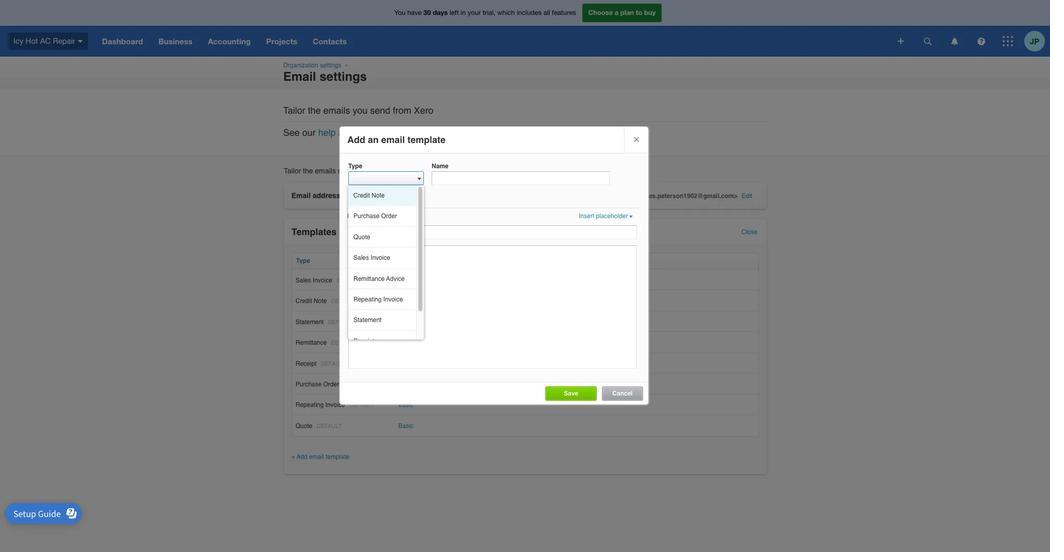 Task type: describe. For each thing, give the bounding box(es) containing it.
jp
[[1030, 36, 1040, 46]]

0 horizontal spatial from
[[354, 167, 368, 175]]

to inside the 'jp' banner
[[636, 8, 643, 17]]

receipt for receipt
[[354, 338, 375, 345]]

basic for credit note
[[399, 298, 414, 305]]

0 horizontal spatial name
[[399, 257, 416, 265]]

order for purchase order default
[[324, 381, 339, 388]]

organization settings
[[283, 62, 341, 69]]

receipt for receipt default
[[296, 360, 317, 367]]

+ add email template button
[[292, 453, 349, 461]]

repeating invoice
[[354, 296, 403, 303]]

statement default
[[296, 318, 353, 326]]

you
[[395, 9, 406, 17]]

insert placeholder
[[579, 213, 628, 220]]

email settings
[[283, 70, 367, 84]]

1 horizontal spatial svg image
[[978, 37, 985, 45]]

settings for organization settings
[[320, 62, 341, 69]]

the right using
[[502, 192, 511, 200]]

which
[[498, 9, 515, 17]]

statement for statement default
[[296, 318, 324, 326]]

article
[[338, 127, 363, 138]]

settings for email settings
[[320, 70, 367, 84]]

cancel
[[613, 390, 633, 397]]

icy hot ac repair button
[[0, 26, 94, 57]]

quote for quote default
[[296, 422, 313, 430]]

default inside "quote default"
[[317, 423, 342, 430]]

your
[[468, 9, 481, 17]]

1 vertical spatial name
[[512, 192, 528, 200]]

Type text field
[[348, 172, 415, 185]]

<james.peterson1902@gmail.com>
[[635, 192, 738, 200]]

remittance advice
[[354, 275, 405, 282]]

1 horizontal spatial to
[[419, 127, 427, 138]]

and
[[532, 127, 548, 138]]

1 are from the left
[[379, 192, 388, 200]]

svg image inside the icy hot ac repair popup button
[[78, 40, 83, 43]]

edit
[[742, 192, 753, 200]]

default inside purchase order default
[[344, 381, 369, 388]]

0 vertical spatial address
[[573, 127, 606, 138]]

invoice for sales invoice
[[371, 254, 390, 262]]

placeholder
[[596, 213, 628, 220]]

hot
[[26, 36, 38, 45]]

basic for sales invoice
[[399, 277, 414, 284]]

note for credit note
[[372, 192, 385, 199]]

a
[[615, 8, 619, 17]]

Default button
[[348, 193, 358, 202]]

default inside sales invoice default
[[337, 277, 362, 284]]

remittance for remittance advice
[[354, 275, 385, 282]]

choose a plan to buy
[[589, 8, 656, 17]]

features
[[552, 9, 576, 17]]

sales for sales invoice
[[354, 254, 369, 262]]

logged
[[400, 192, 419, 200]]

0 vertical spatial you
[[353, 105, 368, 116]]

plan
[[621, 8, 634, 17]]

our
[[302, 127, 316, 138]]

default
[[348, 202, 368, 209]]

edit button
[[742, 192, 753, 200]]

invoice for repeating invoice default
[[326, 402, 345, 409]]

email for an
[[381, 134, 405, 145]]

tailor the emails sent from this organization
[[284, 167, 422, 175]]

close button
[[742, 229, 758, 236]]

credit note default
[[296, 298, 356, 305]]

1 horizontal spatial name
[[432, 163, 449, 170]]

message
[[347, 213, 374, 220]]

icy
[[13, 36, 23, 45]]

tailor the emails you send from xero
[[283, 105, 434, 116]]

template for + add email template
[[326, 453, 349, 461]]

display
[[475, 127, 504, 138]]

templates
[[292, 226, 337, 237]]

help article link
[[318, 127, 363, 138]]

purchase order default
[[296, 381, 369, 388]]

close
[[742, 229, 758, 236]]

emails for you
[[324, 105, 350, 116]]

order for purchase order
[[381, 213, 397, 220]]

credit note
[[354, 192, 385, 199]]

insert placeholder button
[[579, 213, 633, 220]]

the right control
[[459, 127, 472, 138]]

basic link for purchase order
[[399, 381, 414, 388]]

sales invoice
[[354, 254, 390, 262]]

save button
[[564, 390, 579, 397]]

0 horizontal spatial sent
[[338, 167, 352, 175]]

basic for repeating invoice
[[399, 402, 414, 409]]

insert
[[579, 213, 595, 220]]

basic link for repeating invoice
[[399, 402, 414, 409]]

control
[[429, 127, 457, 138]]

send
[[370, 105, 390, 116]]

remittance for remittance default
[[296, 339, 327, 346]]

default inside statement default
[[328, 319, 353, 326]]

0 horizontal spatial type
[[296, 257, 310, 265]]

the up email address
[[303, 167, 313, 175]]

emails for sent
[[315, 167, 336, 175]]

0 horizontal spatial to
[[366, 127, 373, 138]]

basic link for quote
[[399, 422, 414, 430]]

jp button
[[1025, 26, 1051, 57]]

user,
[[427, 192, 440, 200]]

purchase order
[[354, 213, 397, 220]]

the left logged
[[390, 192, 398, 200]]

organization settings link
[[283, 62, 341, 69]]

save
[[564, 390, 579, 397]]



Task type: vqa. For each thing, say whether or not it's contained in the screenshot.
JP
yes



Task type: locate. For each thing, give the bounding box(es) containing it.
default up credit note default
[[337, 277, 362, 284]]

choose
[[589, 8, 613, 17]]

1 vertical spatial template
[[326, 453, 349, 461]]

svg image
[[978, 37, 985, 45], [78, 40, 83, 43]]

credit for credit note
[[354, 192, 370, 199]]

purchase for purchase order
[[354, 213, 380, 220]]

6 basic link from the top
[[399, 422, 414, 430]]

1 horizontal spatial are
[[461, 192, 470, 200]]

sales up remittance advice
[[354, 254, 369, 262]]

learn
[[376, 127, 397, 138]]

sales for sales invoice default
[[296, 277, 311, 284]]

0 vertical spatial name
[[506, 127, 530, 138]]

0 vertical spatial add
[[347, 134, 365, 145]]

help
[[318, 127, 336, 138]]

reply
[[550, 127, 570, 138]]

from left xero
[[393, 105, 412, 116]]

add right +
[[297, 453, 308, 461]]

1 vertical spatial type
[[296, 257, 310, 265]]

0 vertical spatial in
[[461, 9, 466, 17]]

address right reply
[[573, 127, 606, 138]]

email down "organization"
[[283, 70, 316, 84]]

1 horizontal spatial remittance
[[354, 275, 385, 282]]

add an email template
[[347, 134, 446, 145]]

1 vertical spatial sales
[[296, 277, 311, 284]]

0 vertical spatial from
[[393, 105, 412, 116]]

type left this at top
[[348, 163, 362, 170]]

4 basic link from the top
[[399, 381, 414, 388]]

1 vertical spatial order
[[324, 381, 339, 388]]

sent up default button
[[338, 167, 352, 175]]

1 horizontal spatial receipt
[[354, 338, 375, 345]]

in for the
[[420, 192, 425, 200]]

type down templates
[[296, 257, 310, 265]]

svg image
[[1003, 36, 1013, 46], [924, 37, 932, 45], [951, 37, 958, 45], [898, 38, 904, 44]]

repeating for repeating invoice
[[354, 296, 382, 303]]

1 horizontal spatial type
[[348, 163, 362, 170]]

in for days
[[461, 9, 466, 17]]

0 horizontal spatial receipt
[[296, 360, 317, 367]]

organization
[[283, 62, 318, 69]]

0 vertical spatial sent
[[338, 167, 352, 175]]

in right left
[[461, 9, 466, 17]]

0 horizontal spatial template
[[326, 453, 349, 461]]

1 settings from the top
[[320, 62, 341, 69]]

to
[[636, 8, 643, 17], [366, 127, 373, 138], [419, 127, 427, 138]]

email right +
[[309, 453, 324, 461]]

jp banner
[[0, 0, 1051, 57]]

to left buy
[[636, 8, 643, 17]]

buy
[[644, 8, 656, 17]]

basic for quote
[[399, 422, 414, 430]]

xero
[[414, 105, 434, 116]]

1 vertical spatial in
[[420, 192, 425, 200]]

0 horizontal spatial in
[[420, 192, 425, 200]]

4 basic from the top
[[399, 381, 414, 388]]

how
[[399, 127, 416, 138]]

invoice down purchase order default
[[326, 402, 345, 409]]

0 horizontal spatial add
[[297, 453, 308, 461]]

emails up email address
[[315, 167, 336, 175]]

name up as you are the logged in user, emails are sent using the name at the top of page
[[432, 163, 449, 170]]

default down statement default
[[331, 340, 356, 346]]

1 horizontal spatial in
[[461, 9, 466, 17]]

0 horizontal spatial are
[[379, 192, 388, 200]]

1 vertical spatial email
[[292, 191, 311, 200]]

Name text field
[[432, 172, 610, 185]]

+
[[292, 453, 295, 461]]

repeating for repeating invoice default
[[296, 402, 324, 409]]

receipt down remittance default
[[296, 360, 317, 367]]

1 basic from the top
[[399, 277, 414, 284]]

invoice for sales invoice default
[[313, 277, 332, 284]]

remittance up receipt default
[[296, 339, 327, 346]]

using
[[486, 192, 500, 200]]

1 horizontal spatial from
[[393, 105, 412, 116]]

1 vertical spatial repeating
[[296, 402, 324, 409]]

None text field
[[348, 225, 637, 239]]

note up statement default
[[314, 298, 327, 305]]

name left and
[[506, 127, 530, 138]]

0 vertical spatial purchase
[[354, 213, 380, 220]]

0 vertical spatial quote
[[354, 234, 370, 241]]

tailor up see on the top of the page
[[283, 105, 305, 116]]

navigation inside the 'jp' banner
[[94, 26, 891, 57]]

email
[[381, 134, 405, 145], [309, 453, 324, 461]]

quote
[[354, 234, 370, 241], [296, 422, 313, 430]]

0 vertical spatial receipt
[[354, 338, 375, 345]]

emails up help article link at left
[[324, 105, 350, 116]]

repeating invoice default
[[296, 402, 375, 409]]

5 basic link from the top
[[399, 402, 414, 409]]

0 vertical spatial sales
[[354, 254, 369, 262]]

basic link for remittance
[[399, 339, 414, 346]]

5 basic from the top
[[399, 402, 414, 409]]

in left the user,
[[420, 192, 425, 200]]

order up repeating invoice default
[[324, 381, 339, 388]]

invoice up remittance advice
[[371, 254, 390, 262]]

credit up default at the top left
[[354, 192, 370, 199]]

0 vertical spatial order
[[381, 213, 397, 220]]

default inside credit note default
[[331, 298, 356, 305]]

in inside "you have 30 days left in your trial, which includes all features"
[[461, 9, 466, 17]]

purchase down default at the top left
[[354, 213, 380, 220]]

template for add an email template
[[408, 134, 446, 145]]

sales invoice default
[[296, 277, 362, 284]]

0 horizontal spatial repeating
[[296, 402, 324, 409]]

0 horizontal spatial remittance
[[296, 339, 327, 346]]

settings up email settings
[[320, 62, 341, 69]]

0 horizontal spatial svg image
[[78, 40, 83, 43]]

days
[[433, 8, 448, 17]]

in
[[461, 9, 466, 17], [420, 192, 425, 200]]

+ add email template
[[292, 453, 349, 461]]

basic
[[399, 277, 414, 284], [399, 298, 414, 305], [399, 339, 414, 346], [399, 381, 414, 388], [399, 402, 414, 409], [399, 422, 414, 430]]

default inside receipt default
[[321, 361, 346, 367]]

quote for quote
[[354, 234, 370, 241]]

quote up "+ add email template" "button"
[[296, 422, 313, 430]]

basic link for sales invoice
[[399, 277, 414, 284]]

repeating
[[354, 296, 382, 303], [296, 402, 324, 409]]

trial,
[[483, 9, 496, 17]]

address left default button
[[313, 191, 340, 200]]

type link
[[296, 257, 310, 265]]

tailor for tailor the emails sent from this organization
[[284, 167, 301, 175]]

2 vertical spatial emails
[[442, 192, 460, 200]]

1 vertical spatial sent
[[472, 192, 484, 200]]

remittance default
[[296, 339, 356, 346]]

statement down credit note default
[[296, 318, 324, 326]]

1 horizontal spatial statement
[[354, 317, 382, 324]]

you right as
[[367, 192, 377, 200]]

invoice down advice
[[383, 296, 403, 303]]

from
[[393, 105, 412, 116], [354, 167, 368, 175]]

tailor
[[283, 105, 305, 116], [284, 167, 301, 175]]

sales
[[354, 254, 369, 262], [296, 277, 311, 284]]

name up advice
[[399, 257, 416, 265]]

default up repeating invoice default
[[344, 381, 369, 388]]

1 vertical spatial you
[[367, 192, 377, 200]]

0 horizontal spatial note
[[314, 298, 327, 305]]

email for email settings
[[283, 70, 316, 84]]

email right an
[[381, 134, 405, 145]]

default inside repeating invoice default
[[349, 402, 375, 409]]

1 horizontal spatial quote
[[354, 234, 370, 241]]

default down repeating invoice default
[[317, 423, 342, 430]]

receipt
[[354, 338, 375, 345], [296, 360, 317, 367]]

1 vertical spatial address
[[313, 191, 340, 200]]

address
[[573, 127, 606, 138], [313, 191, 340, 200]]

statement
[[354, 317, 382, 324], [296, 318, 324, 326]]

order
[[381, 213, 397, 220], [324, 381, 339, 388]]

1 horizontal spatial repeating
[[354, 296, 382, 303]]

to left learn
[[366, 127, 373, 138]]

1 horizontal spatial purchase
[[354, 213, 380, 220]]

1 horizontal spatial sales
[[354, 254, 369, 262]]

add left an
[[347, 134, 365, 145]]

see
[[283, 127, 300, 138]]

invoice
[[371, 254, 390, 262], [313, 277, 332, 284], [383, 296, 403, 303], [326, 402, 345, 409]]

1 vertical spatial tailor
[[284, 167, 301, 175]]

1 horizontal spatial credit
[[354, 192, 370, 199]]

the
[[308, 105, 321, 116], [459, 127, 472, 138], [303, 167, 313, 175], [390, 192, 398, 200], [502, 192, 511, 200]]

1 horizontal spatial template
[[408, 134, 446, 145]]

default down sales invoice default
[[331, 298, 356, 305]]

left
[[450, 9, 459, 17]]

to right how
[[419, 127, 427, 138]]

purchase for purchase order default
[[296, 381, 322, 388]]

default inside remittance default
[[331, 340, 356, 346]]

as
[[358, 192, 366, 200]]

email
[[283, 70, 316, 84], [292, 191, 311, 200]]

basic link for credit note
[[399, 298, 414, 305]]

receipt default
[[296, 360, 346, 367]]

0 vertical spatial template
[[408, 134, 446, 145]]

from left this at top
[[354, 167, 368, 175]]

the up our
[[308, 105, 321, 116]]

0 vertical spatial type
[[348, 163, 362, 170]]

sent
[[338, 167, 352, 175], [472, 192, 484, 200]]

0 horizontal spatial sales
[[296, 277, 311, 284]]

name down name text field
[[512, 192, 528, 200]]

1 vertical spatial add
[[297, 453, 308, 461]]

1 horizontal spatial note
[[372, 192, 385, 199]]

name
[[506, 127, 530, 138], [512, 192, 528, 200]]

sent left using
[[472, 192, 484, 200]]

type
[[348, 163, 362, 170], [296, 257, 310, 265]]

2 basic from the top
[[399, 298, 414, 305]]

basic for remittance
[[399, 339, 414, 346]]

1 vertical spatial purchase
[[296, 381, 322, 388]]

you have 30 days left in your trial, which includes all features
[[395, 8, 576, 17]]

tailor for tailor the emails you send from xero
[[283, 105, 305, 116]]

emails
[[324, 105, 350, 116], [315, 167, 336, 175], [442, 192, 460, 200]]

1 vertical spatial receipt
[[296, 360, 317, 367]]

icy hot ac repair
[[13, 36, 75, 45]]

repair
[[53, 36, 75, 45]]

statement down repeating invoice
[[354, 317, 382, 324]]

1 horizontal spatial add
[[347, 134, 365, 145]]

0 vertical spatial settings
[[320, 62, 341, 69]]

0 vertical spatial note
[[372, 192, 385, 199]]

1 basic link from the top
[[399, 277, 414, 284]]

are down type text field
[[379, 192, 388, 200]]

0 vertical spatial name
[[432, 163, 449, 170]]

sales down type link
[[296, 277, 311, 284]]

repeating down remittance advice
[[354, 296, 382, 303]]

0 horizontal spatial credit
[[296, 298, 312, 305]]

receipt down repeating invoice
[[354, 338, 375, 345]]

note right as
[[372, 192, 385, 199]]

default up purchase order default
[[321, 361, 346, 367]]

template down "quote default"
[[326, 453, 349, 461]]

1 vertical spatial quote
[[296, 422, 313, 430]]

you left send
[[353, 105, 368, 116]]

30
[[424, 8, 431, 17]]

template
[[408, 134, 446, 145], [326, 453, 349, 461]]

invoice up credit note default
[[313, 277, 332, 284]]

includes
[[517, 9, 542, 17]]

quote default
[[296, 422, 342, 430]]

order right message
[[381, 213, 397, 220]]

2 are from the left
[[461, 192, 470, 200]]

1 vertical spatial credit
[[296, 298, 312, 305]]

an
[[368, 134, 379, 145]]

1 vertical spatial email
[[309, 453, 324, 461]]

0 horizontal spatial order
[[324, 381, 339, 388]]

1 vertical spatial from
[[354, 167, 368, 175]]

as you are the logged in user, emails are sent using the name
[[358, 192, 529, 200]]

email for email address
[[292, 191, 311, 200]]

are
[[379, 192, 388, 200], [461, 192, 470, 200]]

emails right the user,
[[442, 192, 460, 200]]

0 horizontal spatial email
[[309, 453, 324, 461]]

0 vertical spatial credit
[[354, 192, 370, 199]]

email address
[[292, 191, 340, 200]]

template down xero
[[408, 134, 446, 145]]

0 vertical spatial emails
[[324, 105, 350, 116]]

0 vertical spatial repeating
[[354, 296, 382, 303]]

settings down organization settings link
[[320, 70, 367, 84]]

organization
[[383, 167, 422, 175]]

basic for purchase order
[[399, 381, 414, 388]]

purchase down receipt default
[[296, 381, 322, 388]]

0 vertical spatial email
[[381, 134, 405, 145]]

quote down message
[[354, 234, 370, 241]]

0 vertical spatial tailor
[[283, 105, 305, 116]]

0 vertical spatial remittance
[[354, 275, 385, 282]]

note for credit note default
[[314, 298, 327, 305]]

all
[[544, 9, 550, 17]]

credit for credit note default
[[296, 298, 312, 305]]

see our help article to learn how to control the display name and reply address
[[283, 127, 606, 138]]

2 horizontal spatial to
[[636, 8, 643, 17]]

1 vertical spatial remittance
[[296, 339, 327, 346]]

credit up statement default
[[296, 298, 312, 305]]

0 horizontal spatial purchase
[[296, 381, 322, 388]]

default
[[337, 277, 362, 284], [331, 298, 356, 305], [328, 319, 353, 326], [331, 340, 356, 346], [321, 361, 346, 367], [344, 381, 369, 388], [349, 402, 375, 409], [317, 423, 342, 430]]

default up remittance default
[[328, 319, 353, 326]]

are left using
[[461, 192, 470, 200]]

2 basic link from the top
[[399, 298, 414, 305]]

you
[[353, 105, 368, 116], [367, 192, 377, 200]]

1 horizontal spatial address
[[573, 127, 606, 138]]

6 basic from the top
[[399, 422, 414, 430]]

0 horizontal spatial statement
[[296, 318, 324, 326]]

0 vertical spatial email
[[283, 70, 316, 84]]

statement for statement
[[354, 317, 382, 324]]

3 basic link from the top
[[399, 339, 414, 346]]

credit
[[354, 192, 370, 199], [296, 298, 312, 305]]

settings
[[320, 62, 341, 69], [320, 70, 367, 84]]

2 settings from the top
[[320, 70, 367, 84]]

basic link
[[399, 277, 414, 284], [399, 298, 414, 305], [399, 339, 414, 346], [399, 381, 414, 388], [399, 402, 414, 409], [399, 422, 414, 430]]

None text field
[[348, 246, 637, 369]]

1 horizontal spatial order
[[381, 213, 397, 220]]

email for add
[[309, 453, 324, 461]]

remittance down sales invoice
[[354, 275, 385, 282]]

tailor up email address
[[284, 167, 301, 175]]

invoice for repeating invoice
[[383, 296, 403, 303]]

1 vertical spatial name
[[399, 257, 416, 265]]

remittance
[[354, 275, 385, 282], [296, 339, 327, 346]]

add
[[347, 134, 365, 145], [297, 453, 308, 461]]

1 horizontal spatial sent
[[472, 192, 484, 200]]

1 vertical spatial emails
[[315, 167, 336, 175]]

ac
[[40, 36, 51, 45]]

this
[[370, 167, 381, 175]]

0 horizontal spatial address
[[313, 191, 340, 200]]

navigation
[[94, 26, 891, 57]]

have
[[408, 9, 422, 17]]

1 vertical spatial note
[[314, 298, 327, 305]]

repeating up "quote default"
[[296, 402, 324, 409]]

advice
[[386, 275, 405, 282]]

1 horizontal spatial email
[[381, 134, 405, 145]]

cancel button
[[613, 390, 633, 397]]

default down purchase order default
[[349, 402, 375, 409]]

email up templates
[[292, 191, 311, 200]]

3 basic from the top
[[399, 339, 414, 346]]

0 horizontal spatial quote
[[296, 422, 313, 430]]

1 vertical spatial settings
[[320, 70, 367, 84]]



